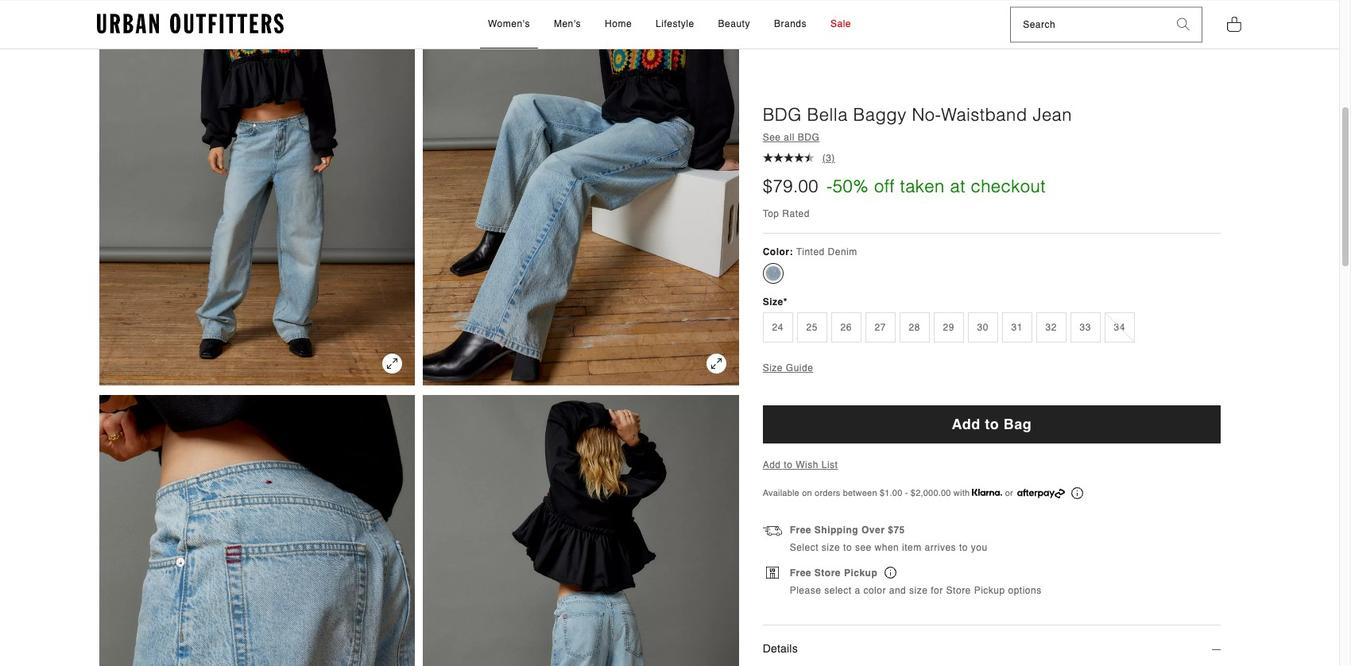 Task type: vqa. For each thing, say whether or not it's contained in the screenshot.
bottom Free
yes



Task type: locate. For each thing, give the bounding box(es) containing it.
1 size from the top
[[763, 297, 784, 308]]

add to bag
[[952, 416, 1032, 433]]

zoom in image
[[383, 353, 403, 373], [707, 353, 726, 373]]

free for free store pickup
[[790, 568, 812, 579]]

27
[[875, 323, 886, 334]]

men's link
[[546, 1, 589, 48]]

zoom in image for bdg bella baggy no-waistband jean #1 'image'
[[707, 353, 726, 373]]

klarna image
[[973, 490, 1003, 496]]

details
[[763, 643, 798, 656]]

26
[[841, 323, 852, 334]]

to inside button
[[985, 416, 1000, 433]]

1 vertical spatial pickup
[[974, 585, 1005, 596]]

31
[[1012, 323, 1023, 334]]

0 vertical spatial add
[[952, 416, 981, 433]]

1 vertical spatial -
[[905, 488, 908, 498]]

bdg bella baggy no-waistband jean image
[[99, 0, 415, 385]]

1 horizontal spatial size
[[910, 585, 928, 596]]

0 horizontal spatial add
[[763, 460, 781, 471]]

size inside free shipping over $75 select size to see when item arrives to you
[[822, 543, 841, 554]]

25
[[807, 323, 818, 334]]

30
[[978, 323, 989, 334]]

bdg up all
[[763, 105, 802, 125]]

1 horizontal spatial zoom in image
[[707, 353, 726, 373]]

on
[[802, 488, 812, 498]]

add to bag button
[[763, 406, 1221, 444]]

bdg right all
[[798, 133, 820, 144]]

color: tinted denim
[[763, 247, 858, 258]]

size left for
[[910, 585, 928, 596]]

0 horizontal spatial size
[[822, 543, 841, 554]]

taken
[[900, 177, 945, 197]]

- right $79.00
[[827, 177, 833, 197]]

None search field
[[1011, 7, 1166, 42]]

women's link
[[480, 1, 538, 48]]

0 horizontal spatial pickup
[[844, 568, 878, 579]]

available
[[763, 488, 800, 498]]

store pickup image
[[766, 567, 779, 579], [766, 567, 779, 579], [885, 567, 897, 579]]

-
[[827, 177, 833, 197], [905, 488, 908, 498]]

4.7 stars element
[[763, 153, 815, 163]]

33
[[1080, 323, 1091, 334]]

1 vertical spatial add
[[763, 460, 781, 471]]

free up the select
[[790, 525, 812, 536]]

pickup
[[844, 568, 878, 579], [974, 585, 1005, 596]]

to
[[985, 416, 1000, 433], [784, 460, 793, 471], [844, 543, 852, 554], [960, 543, 968, 554]]

add for add to wish list
[[763, 460, 781, 471]]

1 zoom in image from the left
[[383, 353, 403, 373]]

size left guide
[[763, 363, 783, 374]]

add up available
[[763, 460, 781, 471]]

when
[[875, 543, 899, 554]]

women's
[[488, 18, 530, 29]]

free inside free shipping over $75 select size to see when item arrives to you
[[790, 525, 812, 536]]

1 horizontal spatial add
[[952, 416, 981, 433]]

1 vertical spatial size
[[763, 363, 783, 374]]

- right $1.00
[[905, 488, 908, 498]]

2 size from the top
[[763, 363, 783, 374]]

original price: $79.00 element
[[763, 175, 819, 200]]

store right for
[[947, 585, 971, 596]]

or button
[[973, 487, 1084, 501]]

34
[[1114, 323, 1126, 334]]

$79.00 -50% off taken at checkout
[[763, 177, 1046, 197]]

free
[[790, 525, 812, 536], [790, 568, 812, 579]]

1 horizontal spatial pickup
[[974, 585, 1005, 596]]

0 vertical spatial size
[[822, 543, 841, 554]]

size guide
[[763, 363, 814, 374]]

1 horizontal spatial store
[[947, 585, 971, 596]]

28
[[909, 323, 921, 334]]

wish
[[796, 460, 819, 471]]

size
[[822, 543, 841, 554], [910, 585, 928, 596]]

0 vertical spatial store
[[815, 568, 841, 579]]

size for size guide
[[763, 363, 783, 374]]

star rating image
[[773, 153, 784, 163], [784, 153, 794, 163], [794, 153, 804, 163], [804, 153, 815, 163]]

add left the bag
[[952, 416, 981, 433]]

arrives
[[925, 543, 957, 554]]

beauty
[[718, 18, 750, 29]]

tinted denim image
[[765, 266, 781, 281]]

shipping
[[815, 525, 859, 536]]

bdg
[[763, 105, 802, 125], [798, 133, 820, 144]]

0 vertical spatial size
[[763, 297, 784, 308]]

1 free from the top
[[790, 525, 812, 536]]

see all bdg link
[[763, 133, 820, 144]]

1 vertical spatial size
[[910, 585, 928, 596]]

or
[[1006, 488, 1014, 498]]

to left the bag
[[985, 416, 1000, 433]]

2 zoom in image from the left
[[707, 353, 726, 373]]

bdg bella baggy no-waistband jean #2 image
[[99, 394, 415, 666]]

free up please
[[790, 568, 812, 579]]

size
[[763, 297, 784, 308], [763, 363, 783, 374]]

tinted
[[797, 247, 825, 258]]

store
[[815, 568, 841, 579], [947, 585, 971, 596]]

4 star rating image from the left
[[804, 153, 815, 163]]

1 vertical spatial free
[[790, 568, 812, 579]]

and
[[889, 585, 907, 596]]

2 free from the top
[[790, 568, 812, 579]]

add
[[952, 416, 981, 433], [763, 460, 781, 471]]

all
[[784, 133, 795, 144]]

pickup left options
[[974, 585, 1005, 596]]

store up select
[[815, 568, 841, 579]]

size guide button
[[763, 363, 814, 374]]

size up 24
[[763, 297, 784, 308]]

1 star rating image from the left
[[773, 153, 784, 163]]

to left see
[[844, 543, 852, 554]]

2 star rating image from the left
[[784, 153, 794, 163]]

1 vertical spatial bdg
[[798, 133, 820, 144]]

waistband
[[942, 105, 1028, 125]]

pickup up a
[[844, 568, 878, 579]]

free shipping over $75 select size to see when item arrives to you
[[790, 525, 988, 554]]

add inside button
[[952, 416, 981, 433]]

3 star rating image from the left
[[794, 153, 804, 163]]

bag
[[1004, 416, 1032, 433]]

men's
[[554, 18, 581, 29]]

size down shipping
[[822, 543, 841, 554]]

0 vertical spatial -
[[827, 177, 833, 197]]

select
[[825, 585, 852, 596]]

bdg bella baggy no-waistband jean see all bdg
[[763, 105, 1073, 144]]

0 horizontal spatial zoom in image
[[383, 353, 403, 373]]

bdg bella baggy no-waistband jean #3 image
[[423, 394, 739, 666]]

Search text field
[[1011, 7, 1166, 42]]

0 vertical spatial free
[[790, 525, 812, 536]]

to left wish on the right of page
[[784, 460, 793, 471]]

24
[[772, 323, 784, 334]]

lifestyle link
[[648, 1, 702, 48]]



Task type: describe. For each thing, give the bounding box(es) containing it.
brands link
[[766, 1, 815, 48]]

select
[[790, 543, 819, 554]]

a
[[855, 585, 861, 596]]

free for free shipping over $75 select size to see when item arrives to you
[[790, 525, 812, 536]]

lifestyle
[[656, 18, 695, 29]]

options
[[1008, 585, 1042, 596]]

rated
[[783, 209, 810, 220]]

home link
[[597, 1, 640, 48]]

0 vertical spatial bdg
[[763, 105, 802, 125]]

50%
[[833, 177, 869, 197]]

sale
[[831, 18, 852, 29]]

add for add to bag
[[952, 416, 981, 433]]

32
[[1046, 323, 1057, 334]]

main navigation element
[[345, 1, 995, 48]]

$79.00
[[763, 177, 819, 197]]

1 vertical spatial store
[[947, 585, 971, 596]]

with
[[954, 488, 970, 498]]

add to wish list
[[763, 460, 838, 471]]

checkout
[[971, 177, 1046, 197]]

beauty link
[[710, 1, 758, 48]]

see
[[855, 543, 872, 554]]

over
[[862, 525, 885, 536]]

$1.00
[[880, 488, 903, 498]]

brands
[[774, 18, 807, 29]]

top
[[763, 209, 780, 220]]

top rated
[[763, 209, 810, 220]]

urban outfitters image
[[97, 13, 284, 34]]

to left you
[[960, 543, 968, 554]]

1 horizontal spatial -
[[905, 488, 908, 498]]

search image
[[1177, 18, 1190, 31]]

star rating image
[[763, 153, 773, 163]]

no-
[[912, 105, 942, 125]]

color
[[864, 585, 886, 596]]

my shopping bag image
[[1227, 15, 1243, 33]]

size for select
[[822, 543, 841, 554]]

please
[[790, 585, 822, 596]]

baggy
[[853, 105, 907, 125]]

$75
[[888, 525, 905, 536]]

see
[[763, 133, 781, 144]]

bella
[[807, 105, 848, 125]]

size for size
[[763, 297, 784, 308]]

between
[[843, 488, 878, 498]]

item
[[902, 543, 922, 554]]

list
[[822, 460, 838, 471]]

denim
[[828, 247, 858, 258]]

please select a color and size for store pickup options
[[790, 585, 1042, 596]]

available on orders between $1.00 - $2,000.00 with
[[763, 488, 973, 498]]

0 horizontal spatial store
[[815, 568, 841, 579]]

shipping options image
[[763, 524, 782, 543]]

size for and
[[910, 585, 928, 596]]

for
[[931, 585, 944, 596]]

jean
[[1033, 105, 1073, 125]]

add to wish list button
[[763, 460, 838, 471]]

zoom in image for bdg bella baggy no-waistband jean image
[[383, 353, 403, 373]]

orders
[[815, 488, 841, 498]]

bdg bella baggy no-waistband jean #1 image
[[423, 0, 739, 385]]

off
[[874, 177, 895, 197]]

29
[[943, 323, 955, 334]]

afterpay image
[[1018, 489, 1065, 498]]

0 vertical spatial pickup
[[844, 568, 878, 579]]

color:
[[763, 247, 793, 258]]

$2,000.00
[[911, 488, 951, 498]]

at
[[950, 177, 966, 197]]

0 horizontal spatial -
[[827, 177, 833, 197]]

free store pickup
[[790, 568, 881, 579]]

home
[[605, 18, 632, 29]]

you
[[971, 543, 988, 554]]

sale link
[[823, 1, 859, 48]]

details button
[[763, 626, 1221, 666]]

guide
[[786, 363, 814, 374]]



